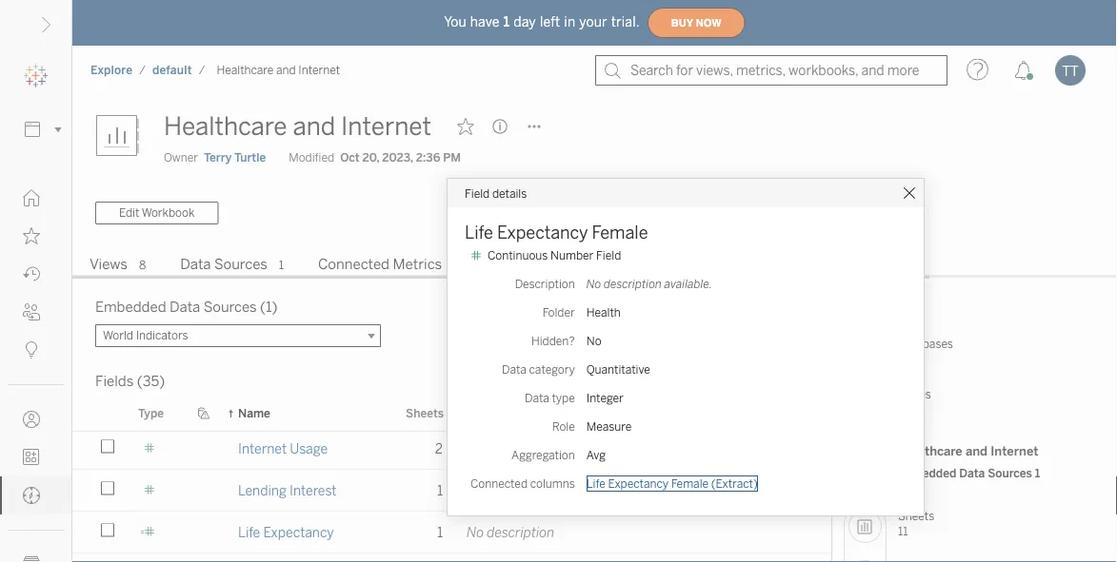 Task type: vqa. For each thing, say whether or not it's contained in the screenshot.
"Detail"
no



Task type: locate. For each thing, give the bounding box(es) containing it.
grid
[[72, 0, 866, 563]]

description up connected columns
[[487, 441, 554, 457]]

life down avg
[[586, 478, 605, 491]]

no description
[[467, 441, 554, 457], [467, 483, 554, 499], [467, 525, 554, 541]]

1 vertical spatial no description
[[467, 483, 554, 499]]

and
[[276, 63, 296, 77], [293, 112, 335, 141], [966, 444, 988, 459]]

continuous number field image down continuous number calculated field icon
[[127, 554, 172, 563]]

0 horizontal spatial life
[[238, 525, 260, 541]]

2 vertical spatial sources
[[988, 467, 1032, 480]]

buy
[[671, 17, 693, 29]]

data
[[180, 256, 211, 273], [169, 299, 200, 316], [502, 363, 527, 377], [525, 392, 549, 406], [959, 467, 985, 480]]

no description for internet usage
[[467, 441, 554, 457]]

description down connected columns
[[487, 525, 554, 541]]

row
[[72, 429, 866, 472], [72, 470, 866, 514], [72, 512, 866, 556], [72, 554, 866, 563]]

1 no description from the top
[[467, 441, 554, 457]]

0 horizontal spatial views
[[90, 256, 128, 273]]

2 vertical spatial healthcare
[[898, 444, 963, 459]]

internet inside healthcare and internet embedded data sources 1
[[991, 444, 1038, 459]]

1 vertical spatial sheets
[[898, 510, 934, 524]]

embedded down 8
[[95, 299, 166, 316]]

description down 0
[[604, 278, 662, 291]]

0 vertical spatial life
[[465, 223, 493, 243]]

row containing lending interest
[[72, 470, 866, 514]]

2 views from the left
[[550, 256, 588, 273]]

you have 1 day left in your trial.
[[444, 14, 640, 30]]

0 vertical spatial connected
[[318, 256, 390, 273]]

1 vertical spatial embedded
[[898, 467, 956, 480]]

continuous number field
[[488, 249, 621, 263]]

embedded
[[95, 299, 166, 316], [898, 467, 956, 480]]

1 vertical spatial connected
[[470, 478, 528, 491]]

continuous number calculated field image
[[138, 525, 161, 541]]

field left details
[[465, 186, 490, 200]]

2 horizontal spatial expectancy
[[608, 478, 669, 491]]

1 horizontal spatial views
[[550, 256, 588, 273]]

1 / from the left
[[139, 63, 146, 77]]

and inside healthcare and internet embedded data sources 1
[[966, 444, 988, 459]]

2023,
[[382, 151, 413, 165]]

life for life expectancy female (extract)
[[586, 478, 605, 491]]

now
[[696, 17, 722, 29]]

1 vertical spatial healthcare and internet
[[164, 112, 431, 141]]

sheets up 11
[[898, 510, 934, 524]]

aggregation
[[511, 449, 575, 463]]

sheets for sheets
[[406, 407, 444, 420]]

pm
[[443, 151, 461, 165]]

no description down connected columns
[[467, 525, 554, 541]]

databases link
[[898, 337, 953, 371]]

healthcare and internet
[[217, 63, 340, 77], [164, 112, 431, 141]]

0 vertical spatial sheets
[[406, 407, 444, 420]]

life
[[465, 223, 493, 243], [586, 478, 605, 491], [238, 525, 260, 541]]

life inside life expectancy link
[[238, 525, 260, 541]]

columns
[[530, 478, 575, 491]]

connected left metrics
[[318, 256, 390, 273]]

0 horizontal spatial field
[[465, 186, 490, 200]]

data for data sources
[[180, 256, 211, 273]]

connected
[[318, 256, 390, 273], [470, 478, 528, 491]]

1 horizontal spatial sheets
[[898, 510, 934, 524]]

connected down aggregation
[[470, 478, 528, 491]]

1 horizontal spatial connected
[[470, 478, 528, 491]]

1 vertical spatial female
[[671, 478, 709, 491]]

databases
[[898, 337, 953, 351]]

2 row from the top
[[72, 470, 866, 514]]

healthcare right default link
[[217, 63, 274, 77]]

sources
[[214, 256, 267, 273], [203, 299, 257, 316], [988, 467, 1032, 480]]

2 vertical spatial expectancy
[[263, 525, 334, 541]]

female for life expectancy female
[[592, 223, 648, 243]]

2 vertical spatial life
[[238, 525, 260, 541]]

field right number
[[596, 249, 621, 263]]

left
[[540, 14, 560, 30]]

internet inside row
[[238, 441, 287, 457]]

terry turtle link
[[204, 150, 266, 167]]

connected metrics
[[318, 256, 442, 273]]

4 row from the top
[[72, 554, 866, 563]]

2 vertical spatial and
[[966, 444, 988, 459]]

expectancy inside life expectancy link
[[263, 525, 334, 541]]

no description for lending interest
[[467, 483, 554, 499]]

no description up connected columns
[[467, 441, 554, 457]]

2 horizontal spatial life
[[586, 478, 605, 491]]

life down field details
[[465, 223, 493, 243]]

lending interest link
[[238, 470, 337, 511]]

internet
[[298, 63, 340, 77], [341, 112, 431, 141], [238, 441, 287, 457], [991, 444, 1038, 459]]

description
[[515, 278, 575, 291]]

available.
[[664, 278, 712, 291]]

0 horizontal spatial female
[[592, 223, 648, 243]]

life expectancy female (extract) link
[[586, 478, 758, 491]]

description inside field details dialog
[[604, 278, 662, 291]]

workbook image
[[95, 108, 152, 165]]

1 vertical spatial and
[[293, 112, 335, 141]]

1 vertical spatial field
[[596, 249, 621, 263]]

hidden?
[[531, 335, 575, 349]]

explore link
[[90, 62, 134, 78]]

/ left the default
[[139, 63, 146, 77]]

1 horizontal spatial female
[[671, 478, 709, 491]]

0 vertical spatial female
[[592, 223, 648, 243]]

edit workbook button
[[95, 202, 218, 225]]

(1)
[[260, 299, 277, 316]]

life for life expectancy female
[[465, 223, 493, 243]]

1 horizontal spatial /
[[199, 63, 205, 77]]

edit workbook
[[119, 206, 195, 220]]

fields (35)
[[95, 373, 165, 390]]

expectancy for life expectancy female (extract)
[[608, 478, 669, 491]]

row group containing internet usage
[[72, 0, 866, 556]]

sheets
[[406, 407, 444, 420], [898, 510, 934, 524]]

female left (extract)
[[671, 478, 709, 491]]

connected inside field details dialog
[[470, 478, 528, 491]]

no
[[586, 278, 601, 291], [586, 335, 602, 349], [467, 441, 484, 457], [467, 483, 484, 499], [467, 525, 484, 541]]

no down connected columns
[[467, 525, 484, 541]]

1 horizontal spatial expectancy
[[497, 223, 588, 243]]

0 vertical spatial and
[[276, 63, 296, 77]]

0 horizontal spatial connected
[[318, 256, 390, 273]]

healthcare and internet up turtle
[[217, 63, 340, 77]]

internet usage link
[[238, 429, 328, 469]]

views up description
[[550, 256, 588, 273]]

1 inside healthcare and internet embedded data sources 1
[[1035, 467, 1040, 480]]

custom views
[[495, 256, 588, 273]]

sheets inside grid
[[406, 407, 444, 420]]

description down aggregation
[[487, 483, 554, 499]]

0 horizontal spatial embedded
[[95, 299, 166, 316]]

healthcare and internet element
[[211, 63, 346, 77]]

0 horizontal spatial /
[[139, 63, 146, 77]]

views
[[90, 256, 128, 273], [550, 256, 588, 273]]

data inside healthcare and internet embedded data sources 1
[[959, 467, 985, 480]]

connected for connected columns
[[470, 478, 528, 491]]

female
[[592, 223, 648, 243], [671, 478, 709, 491]]

field
[[465, 186, 490, 200], [596, 249, 621, 263]]

no left columns on the bottom of the page
[[467, 483, 484, 499]]

sensitivity
[[579, 407, 637, 420]]

1 vertical spatial life
[[586, 478, 605, 491]]

1 horizontal spatial life
[[465, 223, 493, 243]]

healthcare
[[217, 63, 274, 77], [164, 112, 287, 141], [898, 444, 963, 459]]

field details dialog
[[448, 179, 924, 516]]

0 horizontal spatial sheets
[[406, 407, 444, 420]]

sheets up "2"
[[406, 407, 444, 420]]

you
[[444, 14, 466, 30]]

continuous number field image down type
[[138, 441, 161, 457]]

turtle
[[234, 151, 266, 165]]

sheets 11
[[898, 510, 934, 539]]

female for life expectancy female (extract)
[[671, 478, 709, 491]]

0 horizontal spatial expectancy
[[263, 525, 334, 541]]

3 no description from the top
[[467, 525, 554, 541]]

details
[[492, 186, 527, 200]]

expectancy down the lending interest
[[263, 525, 334, 541]]

views left 8
[[90, 256, 128, 273]]

row group
[[72, 0, 866, 556]]

1 row from the top
[[72, 429, 866, 472]]

no description down aggregation
[[467, 483, 554, 499]]

life down lending
[[238, 525, 260, 541]]

11
[[898, 525, 908, 539]]

expectancy down measure
[[608, 478, 669, 491]]

category
[[529, 363, 575, 377]]

sources inside healthcare and internet embedded data sources 1
[[988, 467, 1032, 480]]

life expectancy female
[[465, 223, 648, 243]]

3 row from the top
[[72, 512, 866, 556]]

embedded up "sheets 11"
[[898, 467, 956, 480]]

interest
[[290, 483, 337, 499]]

expectancy up continuous number field
[[497, 223, 588, 243]]

/
[[139, 63, 146, 77], [199, 63, 205, 77]]

have
[[470, 14, 500, 30]]

2 vertical spatial no description
[[467, 525, 554, 541]]

name
[[238, 407, 270, 420]]

healthcare and internet main content
[[72, 0, 1117, 563]]

0 vertical spatial no description
[[467, 441, 554, 457]]

no right "2"
[[467, 441, 484, 457]]

1 horizontal spatial embedded
[[898, 467, 956, 480]]

2 no description from the top
[[467, 483, 554, 499]]

0 vertical spatial healthcare and internet
[[217, 63, 340, 77]]

healthcare up terry
[[164, 112, 287, 141]]

female up 0
[[592, 223, 648, 243]]

expectancy
[[497, 223, 588, 243], [608, 478, 669, 491], [263, 525, 334, 541]]

1
[[503, 14, 510, 30], [279, 259, 284, 272], [1035, 467, 1040, 480], [437, 483, 443, 499], [437, 525, 443, 541]]

description for life expectancy
[[487, 525, 554, 541]]

default link
[[151, 62, 193, 78]]

row group inside the healthcare and internet 'main content'
[[72, 0, 866, 556]]

healthcare and internet up modified
[[164, 112, 431, 141]]

connected inside sub-spaces tab list
[[318, 256, 390, 273]]

field details
[[465, 186, 527, 200]]

data inside sub-spaces tab list
[[180, 256, 211, 273]]

/ right the default
[[199, 63, 205, 77]]

0 vertical spatial expectancy
[[497, 223, 588, 243]]

description for internet usage
[[487, 441, 554, 457]]

avg
[[586, 449, 606, 463]]

1 vertical spatial expectancy
[[608, 478, 669, 491]]

healthcare down the "tables" link
[[898, 444, 963, 459]]

continuous number field image
[[138, 441, 161, 457], [127, 554, 172, 563]]

0 vertical spatial sources
[[214, 256, 267, 273]]

sub-spaces tab list
[[72, 254, 1117, 279]]

0 vertical spatial continuous number field image
[[138, 441, 161, 457]]



Task type: describe. For each thing, give the bounding box(es) containing it.
data type
[[525, 392, 575, 406]]

0 vertical spatial field
[[465, 186, 490, 200]]

sheets image
[[849, 510, 882, 544]]

life for life expectancy
[[238, 525, 260, 541]]

20,
[[362, 151, 379, 165]]

sheets for sheets 11
[[898, 510, 934, 524]]

integer
[[586, 392, 624, 406]]

default
[[152, 63, 192, 77]]

0 vertical spatial embedded
[[95, 299, 166, 316]]

2:36
[[416, 151, 440, 165]]

1 vertical spatial sources
[[203, 299, 257, 316]]

fields
[[95, 373, 134, 390]]

lending
[[238, 483, 287, 499]]

modified oct 20, 2023, 2:36 pm
[[289, 151, 461, 165]]

no for life expectancy
[[467, 525, 484, 541]]

day
[[513, 14, 536, 30]]

internet usage
[[238, 441, 328, 457]]

row containing internet usage
[[72, 429, 866, 472]]

(35)
[[137, 373, 165, 390]]

buy now button
[[647, 8, 745, 38]]

type
[[552, 392, 575, 406]]

terry
[[204, 151, 232, 165]]

embedded data sources (1)
[[95, 299, 277, 316]]

measure
[[586, 420, 632, 434]]

description for lending interest
[[487, 483, 554, 499]]

2 / from the left
[[199, 63, 205, 77]]

role
[[552, 420, 575, 434]]

folder
[[543, 306, 575, 320]]

life expectancy
[[238, 525, 334, 541]]

2
[[435, 441, 443, 457]]

0 vertical spatial healthcare
[[217, 63, 274, 77]]

quantitative
[[586, 363, 650, 377]]

buy now
[[671, 17, 722, 29]]

explore / default /
[[90, 63, 205, 77]]

1 inside sub-spaces tab list
[[279, 259, 284, 272]]

in
[[564, 14, 575, 30]]

trial.
[[611, 14, 640, 30]]

8
[[139, 259, 146, 272]]

number
[[551, 249, 594, 263]]

data for data type
[[525, 392, 549, 406]]

data sources
[[180, 256, 267, 273]]

no down health
[[586, 335, 602, 349]]

embedded inside healthcare and internet embedded data sources 1
[[898, 467, 956, 480]]

modified
[[289, 151, 334, 165]]

healthcare and internet embedded data sources 1
[[898, 444, 1040, 480]]

usage
[[290, 441, 328, 457]]

oct
[[340, 151, 360, 165]]

no description for life expectancy
[[467, 525, 554, 541]]

no down 0
[[586, 278, 601, 291]]

data for data category
[[502, 363, 527, 377]]

owner terry turtle
[[164, 151, 266, 165]]

edit
[[119, 206, 139, 220]]

1 horizontal spatial field
[[596, 249, 621, 263]]

1 vertical spatial continuous number field image
[[127, 554, 172, 563]]

grid containing internet usage
[[72, 0, 866, 563]]

type
[[138, 407, 164, 420]]

(extract)
[[711, 478, 758, 491]]

healthcare and internet inside 'main content'
[[164, 112, 431, 141]]

connected columns
[[470, 478, 575, 491]]

healthcare inside healthcare and internet embedded data sources 1
[[898, 444, 963, 459]]

no description available.
[[586, 278, 712, 291]]

continuous number field image
[[138, 483, 161, 499]]

expectancy for life expectancy female
[[497, 223, 588, 243]]

1 vertical spatial healthcare
[[164, 112, 287, 141]]

continuous
[[488, 249, 548, 263]]

metrics
[[393, 256, 442, 273]]

workbook
[[142, 206, 195, 220]]

data category
[[502, 363, 575, 377]]

no for lending interest
[[467, 483, 484, 499]]

0
[[599, 259, 607, 272]]

row containing life expectancy
[[72, 512, 866, 556]]

tables link
[[898, 387, 953, 421]]

lending interest
[[238, 483, 337, 499]]

1 views from the left
[[90, 256, 128, 273]]

life expectancy female (extract)
[[586, 478, 758, 491]]

dashboards image
[[849, 561, 882, 563]]

sources inside sub-spaces tab list
[[214, 256, 267, 273]]

tables
[[898, 388, 931, 402]]

life expectancy link
[[238, 512, 334, 553]]

no for internet usage
[[467, 441, 484, 457]]

custom
[[495, 256, 547, 273]]

connected for connected metrics
[[318, 256, 390, 273]]

main navigation. press the up and down arrow keys to access links. element
[[0, 179, 71, 563]]

expectancy for life expectancy
[[263, 525, 334, 541]]

your
[[579, 14, 607, 30]]

health
[[586, 306, 621, 320]]

navigation panel element
[[0, 57, 71, 563]]

owner
[[164, 151, 198, 165]]

explore
[[90, 63, 133, 77]]



